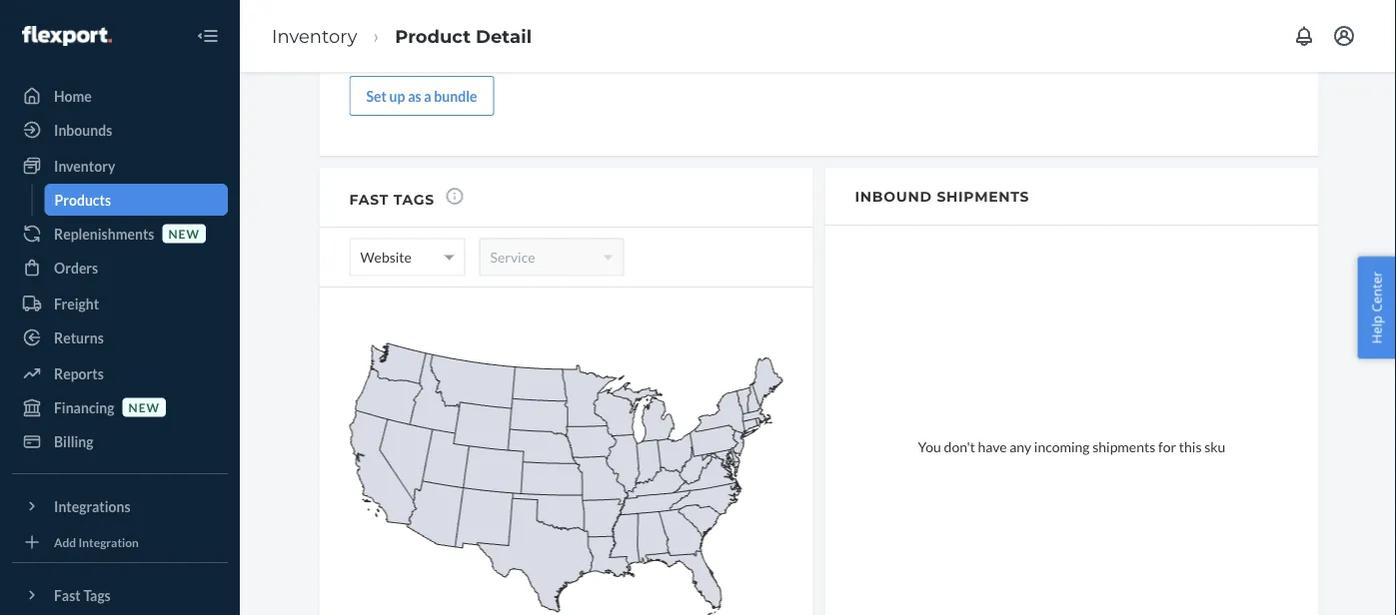Task type: locate. For each thing, give the bounding box(es) containing it.
add integration link
[[12, 531, 228, 555]]

as
[[408, 87, 422, 104]]

help center button
[[1358, 257, 1397, 359]]

don't
[[944, 438, 976, 455]]

0 vertical spatial fast
[[349, 191, 389, 208]]

new
[[168, 226, 200, 241], [129, 400, 160, 415]]

help
[[1368, 316, 1386, 344]]

integration
[[79, 535, 139, 550]]

reports
[[54, 365, 104, 382]]

fast tags button
[[12, 580, 228, 612]]

breadcrumbs navigation
[[256, 7, 548, 65]]

freight link
[[12, 288, 228, 320]]

1 vertical spatial inventory link
[[12, 150, 228, 182]]

1 horizontal spatial inventory
[[272, 25, 357, 47]]

inventory link
[[272, 25, 357, 47], [12, 150, 228, 182]]

0 horizontal spatial new
[[129, 400, 160, 415]]

1 vertical spatial fast
[[54, 587, 81, 604]]

service
[[490, 249, 535, 266]]

home link
[[12, 80, 228, 112]]

0 vertical spatial fast tags
[[349, 191, 435, 208]]

tags inside dropdown button
[[83, 587, 111, 604]]

0 horizontal spatial fast tags
[[54, 587, 111, 604]]

new down products link
[[168, 226, 200, 241]]

for
[[1159, 438, 1177, 455]]

1 horizontal spatial fast
[[349, 191, 389, 208]]

sku
[[1205, 438, 1226, 455]]

tags
[[394, 191, 435, 208], [83, 587, 111, 604]]

financing
[[54, 399, 115, 416]]

open notifications image
[[1293, 24, 1317, 48]]

fast tags inside dropdown button
[[54, 587, 111, 604]]

0 vertical spatial tags
[[394, 191, 435, 208]]

orders link
[[12, 252, 228, 284]]

inventory
[[272, 25, 357, 47], [54, 157, 115, 174]]

1 horizontal spatial tags
[[394, 191, 435, 208]]

add
[[54, 535, 76, 550]]

fast up the website option
[[349, 191, 389, 208]]

0 horizontal spatial fast
[[54, 587, 81, 604]]

this
[[1180, 438, 1202, 455]]

home
[[54, 87, 92, 104]]

center
[[1368, 272, 1386, 313]]

1 horizontal spatial new
[[168, 226, 200, 241]]

1 vertical spatial inventory
[[54, 157, 115, 174]]

1 vertical spatial fast tags
[[54, 587, 111, 604]]

help center
[[1368, 272, 1386, 344]]

0 vertical spatial new
[[168, 226, 200, 241]]

fast
[[349, 191, 389, 208], [54, 587, 81, 604]]

you
[[919, 438, 942, 455]]

1 vertical spatial tags
[[83, 587, 111, 604]]

fast down "add"
[[54, 587, 81, 604]]

products
[[54, 191, 111, 208]]

1 vertical spatial new
[[129, 400, 160, 415]]

tags down the add integration
[[83, 587, 111, 604]]

0 vertical spatial inventory link
[[272, 25, 357, 47]]

fast tags
[[349, 191, 435, 208], [54, 587, 111, 604]]

open account menu image
[[1333, 24, 1357, 48]]

returns
[[54, 329, 104, 346]]

fast tags up the website option
[[349, 191, 435, 208]]

new for financing
[[129, 400, 160, 415]]

0 horizontal spatial inventory
[[54, 157, 115, 174]]

new down reports link
[[129, 400, 160, 415]]

have
[[978, 438, 1007, 455]]

0 horizontal spatial tags
[[83, 587, 111, 604]]

fast tags down the add integration
[[54, 587, 111, 604]]

0 vertical spatial inventory
[[272, 25, 357, 47]]

tags up the website option
[[394, 191, 435, 208]]

1 horizontal spatial fast tags
[[349, 191, 435, 208]]

1 horizontal spatial inventory link
[[272, 25, 357, 47]]

add integration
[[54, 535, 139, 550]]



Task type: vqa. For each thing, say whether or not it's contained in the screenshot.
Inventory
yes



Task type: describe. For each thing, give the bounding box(es) containing it.
set
[[366, 87, 387, 104]]

inventory link inside breadcrumbs navigation
[[272, 25, 357, 47]]

set up as a bundle
[[366, 87, 477, 104]]

product detail
[[395, 25, 532, 47]]

fast inside "fast tags" dropdown button
[[54, 587, 81, 604]]

billing link
[[12, 426, 228, 458]]

integrations button
[[12, 491, 228, 523]]

replenishments
[[54, 225, 154, 242]]

up
[[390, 87, 405, 104]]

new for replenishments
[[168, 226, 200, 241]]

products link
[[44, 184, 228, 216]]

bundle
[[434, 87, 477, 104]]

billing
[[54, 433, 93, 450]]

a
[[424, 87, 432, 104]]

any
[[1010, 438, 1032, 455]]

detail
[[476, 25, 532, 47]]

freight
[[54, 295, 99, 312]]

flexport logo image
[[22, 26, 112, 46]]

website
[[360, 249, 412, 266]]

inventory inside breadcrumbs navigation
[[272, 25, 357, 47]]

orders
[[54, 259, 98, 276]]

product detail link
[[395, 25, 532, 47]]

inbounds link
[[12, 114, 228, 146]]

close navigation image
[[196, 24, 220, 48]]

0 horizontal spatial inventory link
[[12, 150, 228, 182]]

shipments
[[937, 188, 1030, 205]]

inbounds
[[54, 121, 112, 138]]

incoming
[[1035, 438, 1090, 455]]

product
[[395, 25, 471, 47]]

returns link
[[12, 322, 228, 354]]

inbound
[[855, 188, 933, 205]]

reports link
[[12, 358, 228, 390]]

integrations
[[54, 498, 131, 515]]

you don't have any incoming shipments for this sku
[[919, 438, 1226, 455]]

shipments
[[1093, 438, 1156, 455]]

website option
[[360, 240, 412, 274]]

inbound shipments
[[855, 188, 1030, 205]]

set up as a bundle button
[[349, 76, 494, 116]]



